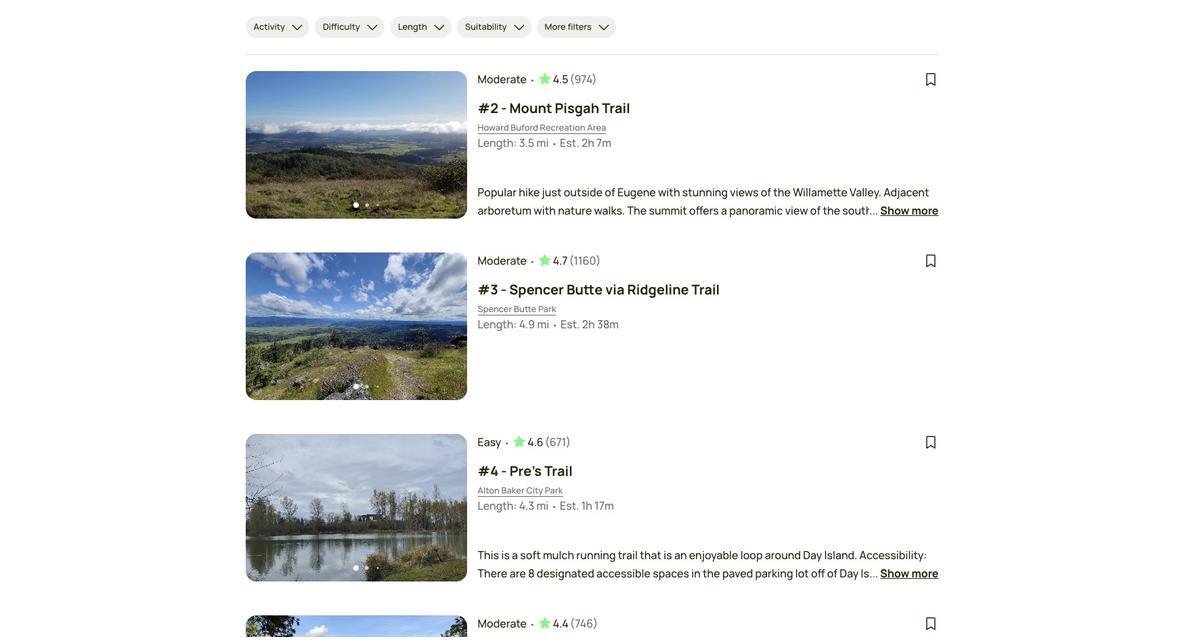 Task type: describe. For each thing, give the bounding box(es) containing it.
( for pisgah
[[570, 72, 575, 87]]

- for #3
[[501, 280, 507, 299]]

4.3
[[519, 498, 534, 513]]

4.9
[[519, 317, 535, 332]]

alton baker city park link
[[478, 484, 563, 497]]

more for #4 - pre's trail
[[912, 566, 939, 581]]

more
[[545, 20, 566, 33]]

mi inside "#3 - spencer butte via ridgeline trail spencer butte park length: 4.9 mi • est. 2h 38m"
[[537, 317, 549, 332]]

... show more for #2 - mount pisgah trail
[[870, 203, 939, 218]]

1160
[[574, 253, 596, 268]]

4.4
[[553, 616, 569, 631]]

- for #2
[[501, 99, 507, 117]]

length: inside #4 - pre's trail alton baker city park length: 4.3 mi • est. 1h 17m
[[478, 498, 517, 513]]

recreation
[[540, 121, 585, 133]]

#2
[[478, 99, 498, 117]]

trail inside #4 - pre's trail alton baker city park length: 4.3 mi • est. 1h 17m
[[545, 462, 573, 480]]

filters
[[568, 20, 592, 33]]

• inside "#3 - spencer butte via ridgeline trail spencer butte park length: 4.9 mi • est. 2h 38m"
[[552, 319, 558, 331]]

est. inside #2 - mount pisgah trail howard buford recreation area length: 3.5 mi • est. 2h 7m
[[560, 135, 579, 150]]

activity
[[254, 20, 285, 33]]

• left 4.7
[[530, 255, 535, 267]]

mi inside #2 - mount pisgah trail howard buford recreation area length: 3.5 mi • est. 2h 7m
[[537, 135, 549, 150]]

0 vertical spatial spencer
[[509, 280, 564, 299]]

show for #4 - pre's trail
[[880, 566, 910, 581]]

7m
[[597, 135, 611, 150]]

) for butte
[[596, 253, 601, 268]]

#4 - pre's trail alton baker city park length: 4.3 mi • est. 1h 17m
[[478, 462, 614, 513]]

est. inside #4 - pre's trail alton baker city park length: 4.3 mi • est. 1h 17m
[[560, 498, 579, 513]]

1 vertical spatial spencer
[[478, 303, 512, 315]]

more filters button
[[537, 16, 616, 38]]

#3
[[478, 280, 498, 299]]

#4
[[478, 462, 499, 480]]

difficulty
[[323, 20, 360, 33]]

more filters
[[545, 20, 592, 33]]

4 add to list image from the top
[[923, 615, 939, 632]]

( right 4.4
[[570, 616, 575, 631]]

moderate for #3
[[478, 253, 527, 268]]

easy •
[[478, 435, 510, 450]]

navigate next image for #4 - pre's trail
[[438, 501, 452, 515]]

4.7
[[553, 253, 568, 268]]

... for #2 - mount pisgah trail
[[870, 203, 878, 218]]

2h inside "#3 - spencer butte via ridgeline trail spencer butte park length: 4.9 mi • est. 2h 38m"
[[582, 317, 595, 332]]

• inside #2 - mount pisgah trail howard buford recreation area length: 3.5 mi • est. 2h 7m
[[551, 137, 557, 150]]

trail inside "#3 - spencer butte via ridgeline trail spencer butte park length: 4.9 mi • est. 2h 38m"
[[692, 280, 720, 299]]

4.5 ( 974 )
[[553, 72, 597, 87]]

navigate previous image for #4 - pre's trail
[[260, 501, 274, 515]]

( for trail
[[545, 435, 550, 450]]

mount
[[509, 99, 552, 117]]

... for #4 - pre's trail
[[870, 566, 878, 581]]

moderate • for mount
[[478, 72, 535, 87]]

mi inside #4 - pre's trail alton baker city park length: 4.3 mi • est. 1h 17m
[[537, 498, 549, 513]]

trail inside #2 - mount pisgah trail howard buford recreation area length: 3.5 mi • est. 2h 7m
[[602, 99, 630, 117]]



Task type: vqa. For each thing, say whether or not it's contained in the screenshot.
area
yes



Task type: locate. For each thing, give the bounding box(es) containing it.
1 ... show more from the top
[[870, 203, 939, 218]]

more
[[912, 203, 939, 218], [912, 566, 939, 581]]

-
[[501, 99, 507, 117], [501, 280, 507, 299], [501, 462, 507, 480]]

• inside #4 - pre's trail alton baker city park length: 4.3 mi • est. 1h 17m
[[551, 500, 557, 513]]

2 length: from the top
[[478, 317, 517, 332]]

671
[[550, 435, 566, 450]]

)
[[592, 72, 597, 87], [596, 253, 601, 268], [566, 435, 571, 450], [593, 616, 598, 631]]

1 vertical spatial mi
[[537, 317, 549, 332]]

0 vertical spatial ... show more
[[870, 203, 939, 218]]

butte up 4.9
[[514, 303, 537, 315]]

add to list image for #4 - pre's trail
[[923, 434, 939, 450]]

1 length: from the top
[[478, 135, 517, 150]]

butte down '1160'
[[567, 280, 603, 299]]

1 est. from the top
[[560, 135, 579, 150]]

2 show from the top
[[880, 566, 910, 581]]

1 vertical spatial ...
[[870, 566, 878, 581]]

2 vertical spatial trail
[[545, 462, 573, 480]]

suitability button
[[457, 16, 531, 38]]

mi
[[537, 135, 549, 150], [537, 317, 549, 332], [537, 498, 549, 513]]

buford
[[511, 121, 538, 133]]

... show more for #4 - pre's trail
[[870, 566, 939, 581]]

1 vertical spatial moderate •
[[478, 253, 535, 268]]

- inside #4 - pre's trail alton baker city park length: 4.3 mi • est. 1h 17m
[[501, 462, 507, 480]]

) right 4.6 at the left bottom of page
[[566, 435, 571, 450]]

via
[[605, 280, 625, 299]]

0 vertical spatial -
[[501, 99, 507, 117]]

butte
[[567, 280, 603, 299], [514, 303, 537, 315]]

3.5
[[519, 135, 534, 150]]

) for pisgah
[[592, 72, 597, 87]]

howard
[[478, 121, 509, 133]]

746
[[575, 616, 593, 631]]

park down 4.7
[[538, 303, 556, 315]]

0 vertical spatial moderate •
[[478, 72, 535, 87]]

2 vertical spatial est.
[[560, 498, 579, 513]]

baker
[[501, 484, 525, 496]]

3 moderate from the top
[[478, 616, 527, 631]]

( right '4.5'
[[570, 72, 575, 87]]

( right 4.7
[[569, 253, 574, 268]]

0 vertical spatial navigate previous image
[[260, 320, 274, 333]]

est. inside "#3 - spencer butte via ridgeline trail spencer butte park length: 4.9 mi • est. 2h 38m"
[[561, 317, 580, 332]]

1 add to list image from the top
[[923, 71, 939, 87]]

1 navigate previous image from the top
[[260, 320, 274, 333]]

trail up area at top
[[602, 99, 630, 117]]

1 horizontal spatial trail
[[602, 99, 630, 117]]

- inside "#3 - spencer butte via ridgeline trail spencer butte park length: 4.9 mi • est. 2h 38m"
[[501, 280, 507, 299]]

moderate • left 4.4
[[478, 616, 535, 631]]

2 vertical spatial -
[[501, 462, 507, 480]]

pisgah
[[555, 99, 599, 117]]

... show more
[[870, 203, 939, 218], [870, 566, 939, 581]]

add to list image for #2 - mount pisgah trail
[[923, 71, 939, 87]]

17m
[[595, 498, 614, 513]]

spencer butte park link
[[478, 303, 556, 316]]

mi right 4.3
[[537, 498, 549, 513]]

length: down 'spencer butte park' link
[[478, 317, 517, 332]]

0 vertical spatial length:
[[478, 135, 517, 150]]

) right 4.7
[[596, 253, 601, 268]]

dialog
[[0, 0, 1184, 637]]

1 horizontal spatial butte
[[567, 280, 603, 299]]

navigate previous image
[[260, 138, 274, 152]]

2 ... from the top
[[870, 566, 878, 581]]

ridgeline
[[627, 280, 689, 299]]

moderate • for spencer
[[478, 253, 535, 268]]

0 vertical spatial est.
[[560, 135, 579, 150]]

moderate •
[[478, 72, 535, 87], [478, 253, 535, 268], [478, 616, 535, 631]]

• right 4.3
[[551, 500, 557, 513]]

2h
[[582, 135, 594, 150], [582, 317, 595, 332]]

0 horizontal spatial butte
[[514, 303, 537, 315]]

1 show from the top
[[880, 203, 910, 218]]

0 vertical spatial park
[[538, 303, 556, 315]]

moderate for #2
[[478, 72, 527, 87]]

- right #2
[[501, 99, 507, 117]]

difficulty button
[[315, 16, 385, 38]]

0 vertical spatial trail
[[602, 99, 630, 117]]

city
[[526, 484, 543, 496]]

navigate next image for •
[[438, 320, 452, 333]]

0 vertical spatial 2h
[[582, 135, 594, 150]]

3 length: from the top
[[478, 498, 517, 513]]

suitability
[[465, 20, 507, 33]]

- right the #3
[[501, 280, 507, 299]]

park
[[538, 303, 556, 315], [545, 484, 563, 496]]

2 horizontal spatial trail
[[692, 280, 720, 299]]

alton
[[478, 484, 500, 496]]

2 moderate • from the top
[[478, 253, 535, 268]]

mi right 4.9
[[537, 317, 549, 332]]

est. down the 'recreation'
[[560, 135, 579, 150]]

0 vertical spatial butte
[[567, 280, 603, 299]]

mi down "howard buford recreation area" link
[[537, 135, 549, 150]]

3 est. from the top
[[560, 498, 579, 513]]

length button
[[390, 16, 452, 38]]

- right #4
[[501, 462, 507, 480]]

#3 - spencer butte via ridgeline trail spencer butte park length: 4.9 mi • est. 2h 38m
[[478, 280, 720, 332]]

2 vertical spatial length:
[[478, 498, 517, 513]]

2h left 38m
[[582, 317, 595, 332]]

( right 4.6 at the left bottom of page
[[545, 435, 550, 450]]

1 vertical spatial -
[[501, 280, 507, 299]]

est. left 1h
[[560, 498, 579, 513]]

0 vertical spatial show
[[880, 203, 910, 218]]

2 vertical spatial mi
[[537, 498, 549, 513]]

) for trail
[[566, 435, 571, 450]]

• right easy
[[504, 437, 510, 449]]

trail right the 'ridgeline'
[[692, 280, 720, 299]]

- for #4
[[501, 462, 507, 480]]

moderate • up #2
[[478, 72, 535, 87]]

) right 4.4
[[593, 616, 598, 631]]

0 vertical spatial navigate next image
[[438, 320, 452, 333]]

1 vertical spatial ... show more
[[870, 566, 939, 581]]

(
[[570, 72, 575, 87], [569, 253, 574, 268], [545, 435, 550, 450], [570, 616, 575, 631]]

navigate previous image for •
[[260, 320, 274, 333]]

1 vertical spatial more
[[912, 566, 939, 581]]

1 vertical spatial moderate
[[478, 253, 527, 268]]

1 vertical spatial park
[[545, 484, 563, 496]]

- inside #2 - mount pisgah trail howard buford recreation area length: 3.5 mi • est. 2h 7m
[[501, 99, 507, 117]]

•
[[530, 74, 535, 86], [551, 137, 557, 150], [530, 255, 535, 267], [552, 319, 558, 331], [504, 437, 510, 449], [551, 500, 557, 513], [530, 618, 535, 630]]

0 vertical spatial mi
[[537, 135, 549, 150]]

moderate • up the #3
[[478, 253, 535, 268]]

2 more from the top
[[912, 566, 939, 581]]

easy
[[478, 435, 501, 450]]

4.4 ( 746 )
[[553, 616, 598, 631]]

trail down 671
[[545, 462, 573, 480]]

trail
[[602, 99, 630, 117], [692, 280, 720, 299], [545, 462, 573, 480]]

length:
[[478, 135, 517, 150], [478, 317, 517, 332], [478, 498, 517, 513]]

park inside #4 - pre's trail alton baker city park length: 4.3 mi • est. 1h 17m
[[545, 484, 563, 496]]

show for #2 - mount pisgah trail
[[880, 203, 910, 218]]

1 moderate • from the top
[[478, 72, 535, 87]]

1 vertical spatial est.
[[561, 317, 580, 332]]

• left 4.4
[[530, 618, 535, 630]]

moderate up the #3
[[478, 253, 527, 268]]

2 navigate next image from the top
[[438, 501, 452, 515]]

add to list image for •
[[923, 253, 939, 269]]

navigate next image
[[438, 320, 452, 333], [438, 501, 452, 515]]

#2 - mount pisgah trail howard buford recreation area length: 3.5 mi • est. 2h 7m
[[478, 99, 630, 150]]

park right city on the left
[[545, 484, 563, 496]]

0 vertical spatial more
[[912, 203, 939, 218]]

38m
[[597, 317, 619, 332]]

• down the 'recreation'
[[551, 137, 557, 150]]

1 vertical spatial length:
[[478, 317, 517, 332]]

• right 4.9
[[552, 319, 558, 331]]

4.6
[[528, 435, 543, 450]]

0 vertical spatial ...
[[870, 203, 878, 218]]

1 vertical spatial navigate next image
[[438, 501, 452, 515]]

1 vertical spatial show
[[880, 566, 910, 581]]

spencer up 'spencer butte park' link
[[509, 280, 564, 299]]

moderate
[[478, 72, 527, 87], [478, 253, 527, 268], [478, 616, 527, 631]]

1 ... from the top
[[870, 203, 878, 218]]

show
[[880, 203, 910, 218], [880, 566, 910, 581]]

length: inside "#3 - spencer butte via ridgeline trail spencer butte park length: 4.9 mi • est. 2h 38m"
[[478, 317, 517, 332]]

navigate next image
[[438, 138, 452, 152]]

4.6 ( 671 )
[[528, 435, 571, 450]]

moderate left 4.4
[[478, 616, 527, 631]]

3 moderate • from the top
[[478, 616, 535, 631]]

spencer down the #3
[[478, 303, 512, 315]]

2 moderate from the top
[[478, 253, 527, 268]]

spencer
[[509, 280, 564, 299], [478, 303, 512, 315]]

area
[[587, 121, 606, 133]]

moderate up #2
[[478, 72, 527, 87]]

974
[[575, 72, 592, 87]]

...
[[870, 203, 878, 218], [870, 566, 878, 581]]

1 vertical spatial 2h
[[582, 317, 595, 332]]

3 add to list image from the top
[[923, 434, 939, 450]]

2 add to list image from the top
[[923, 253, 939, 269]]

1 navigate next image from the top
[[438, 320, 452, 333]]

2 vertical spatial moderate •
[[478, 616, 535, 631]]

4.5
[[553, 72, 568, 87]]

4.7 ( 1160 )
[[553, 253, 601, 268]]

length: down alton
[[478, 498, 517, 513]]

1 moderate from the top
[[478, 72, 527, 87]]

1h
[[582, 498, 592, 513]]

2 vertical spatial moderate
[[478, 616, 527, 631]]

0 horizontal spatial trail
[[545, 462, 573, 480]]

0 vertical spatial moderate
[[478, 72, 527, 87]]

1 vertical spatial trail
[[692, 280, 720, 299]]

park inside "#3 - spencer butte via ridgeline trail spencer butte park length: 4.9 mi • est. 2h 38m"
[[538, 303, 556, 315]]

pre's
[[510, 462, 542, 480]]

est. left 38m
[[561, 317, 580, 332]]

length: inside #2 - mount pisgah trail howard buford recreation area length: 3.5 mi • est. 2h 7m
[[478, 135, 517, 150]]

est.
[[560, 135, 579, 150], [561, 317, 580, 332], [560, 498, 579, 513]]

2h inside #2 - mount pisgah trail howard buford recreation area length: 3.5 mi • est. 2h 7m
[[582, 135, 594, 150]]

more for #2 - mount pisgah trail
[[912, 203, 939, 218]]

• up mount
[[530, 74, 535, 86]]

length
[[398, 20, 427, 33]]

activity button
[[245, 16, 309, 38]]

2 est. from the top
[[561, 317, 580, 332]]

length: down howard
[[478, 135, 517, 150]]

navigate previous image
[[260, 320, 274, 333], [260, 501, 274, 515]]

2h left 7m
[[582, 135, 594, 150]]

howard buford recreation area link
[[478, 121, 606, 134]]

add to list image
[[923, 71, 939, 87], [923, 253, 939, 269], [923, 434, 939, 450], [923, 615, 939, 632]]

2 navigate previous image from the top
[[260, 501, 274, 515]]

1 vertical spatial butte
[[514, 303, 537, 315]]

2 ... show more from the top
[[870, 566, 939, 581]]

• inside easy •
[[504, 437, 510, 449]]

) up pisgah at the top
[[592, 72, 597, 87]]

1 vertical spatial navigate previous image
[[260, 501, 274, 515]]

1 more from the top
[[912, 203, 939, 218]]

cookie consent banner dialog
[[16, 573, 1168, 621]]

( for butte
[[569, 253, 574, 268]]



